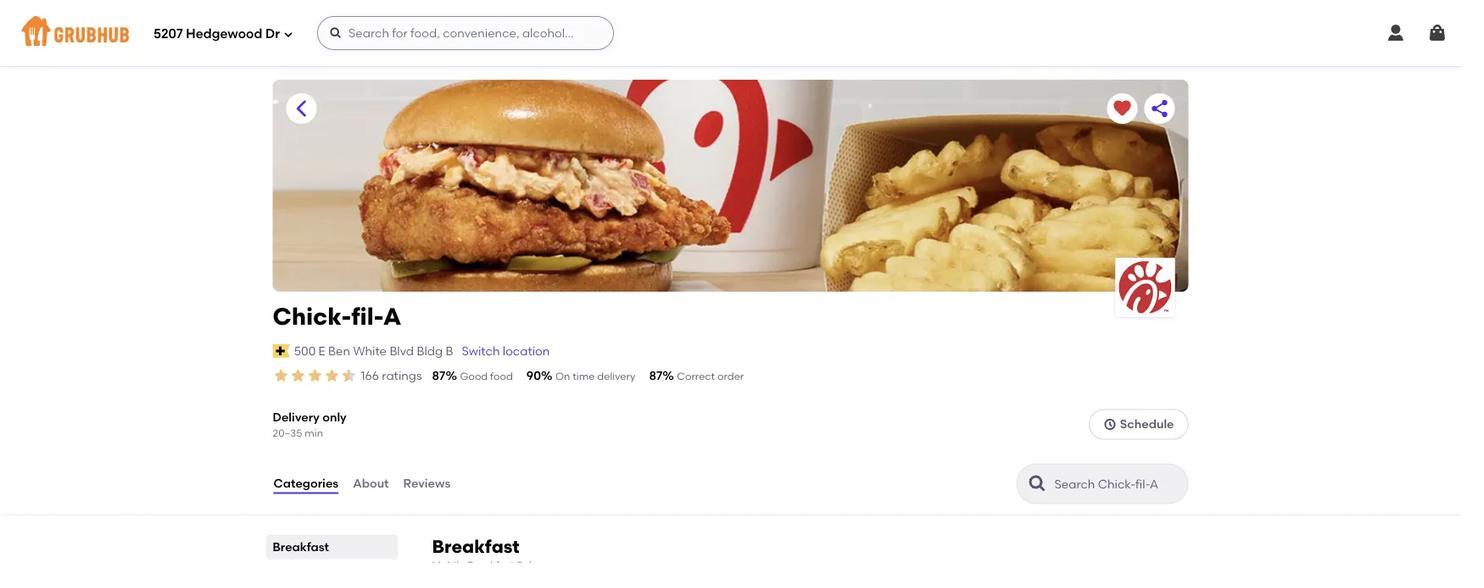 Task type: locate. For each thing, give the bounding box(es) containing it.
saved restaurant image
[[1112, 98, 1133, 119]]

ben
[[328, 344, 350, 358]]

about
[[353, 476, 389, 491]]

20–35
[[273, 426, 302, 439]]

0 horizontal spatial 87
[[432, 368, 446, 383]]

1 horizontal spatial 87
[[649, 368, 663, 383]]

1 horizontal spatial svg image
[[1103, 417, 1117, 431]]

subscription pass image
[[273, 344, 290, 358]]

breakfast inside tab
[[273, 540, 329, 554]]

delivery only 20–35 min
[[273, 410, 347, 439]]

on
[[555, 370, 570, 382]]

categories
[[273, 476, 339, 491]]

correct
[[677, 370, 715, 382]]

Search for food, convenience, alcohol... search field
[[317, 16, 614, 50]]

90
[[526, 368, 541, 383]]

time
[[573, 370, 595, 382]]

switch location button
[[461, 341, 551, 360]]

ratings
[[382, 368, 422, 383]]

delivery
[[597, 370, 636, 382]]

2 87 from the left
[[649, 368, 663, 383]]

1 87 from the left
[[432, 368, 446, 383]]

good food
[[460, 370, 513, 382]]

on time delivery
[[555, 370, 636, 382]]

saved restaurant button
[[1107, 93, 1138, 124]]

breakfast down categories button
[[273, 540, 329, 554]]

schedule button
[[1089, 409, 1189, 440]]

breakfast
[[432, 535, 520, 557], [273, 540, 329, 554]]

svg image
[[1386, 23, 1406, 43], [283, 29, 293, 39], [1103, 417, 1117, 431]]

87 down bldg
[[432, 368, 446, 383]]

min
[[305, 426, 323, 439]]

breakfast down reviews button
[[432, 535, 520, 557]]

0 horizontal spatial svg image
[[283, 29, 293, 39]]

166 ratings
[[361, 368, 422, 383]]

correct order
[[677, 370, 744, 382]]

87 for good food
[[432, 368, 446, 383]]

schedule
[[1120, 417, 1174, 431]]

87
[[432, 368, 446, 383], [649, 368, 663, 383]]

1 horizontal spatial breakfast
[[432, 535, 520, 557]]

0 horizontal spatial breakfast
[[273, 540, 329, 554]]

87 for correct order
[[649, 368, 663, 383]]

svg image
[[1427, 23, 1448, 43], [329, 26, 343, 40]]

a
[[383, 302, 401, 331]]

switch location
[[462, 344, 550, 358]]

star icon image
[[273, 367, 290, 384], [290, 367, 307, 384], [307, 367, 324, 384], [324, 367, 340, 384], [340, 367, 357, 384], [340, 367, 357, 384]]

search icon image
[[1027, 473, 1048, 494]]

only
[[322, 410, 347, 424]]

87 right delivery
[[649, 368, 663, 383]]

500 e ben white blvd bldg b button
[[293, 341, 454, 360]]

delivery
[[273, 410, 320, 424]]



Task type: vqa. For each thing, say whether or not it's contained in the screenshot.
Subs,
no



Task type: describe. For each thing, give the bounding box(es) containing it.
5207 hedgewood dr
[[153, 26, 280, 42]]

chick-fil-a
[[273, 302, 401, 331]]

caret left icon image
[[291, 98, 312, 119]]

166
[[361, 368, 379, 383]]

svg image inside schedule button
[[1103, 417, 1117, 431]]

reviews button
[[402, 453, 451, 514]]

reviews
[[403, 476, 451, 491]]

500 e ben white blvd bldg b
[[294, 344, 453, 358]]

5207
[[153, 26, 183, 42]]

e
[[319, 344, 325, 358]]

chick-
[[273, 302, 351, 331]]

2 horizontal spatial svg image
[[1386, 23, 1406, 43]]

Search Chick-fil-A search field
[[1053, 476, 1183, 492]]

b
[[446, 344, 453, 358]]

order
[[717, 370, 744, 382]]

0 horizontal spatial svg image
[[329, 26, 343, 40]]

about button
[[352, 453, 390, 514]]

location
[[503, 344, 550, 358]]

white
[[353, 344, 387, 358]]

breakfast tab
[[273, 538, 391, 556]]

1 horizontal spatial svg image
[[1427, 23, 1448, 43]]

500
[[294, 344, 316, 358]]

fil-
[[351, 302, 383, 331]]

share icon image
[[1150, 98, 1170, 119]]

good
[[460, 370, 488, 382]]

chick-fil-a logo image
[[1116, 258, 1175, 317]]

bldg
[[417, 344, 443, 358]]

switch
[[462, 344, 500, 358]]

main navigation navigation
[[0, 0, 1461, 66]]

dr
[[265, 26, 280, 42]]

hedgewood
[[186, 26, 262, 42]]

categories button
[[273, 453, 339, 514]]

food
[[490, 370, 513, 382]]

blvd
[[390, 344, 414, 358]]



